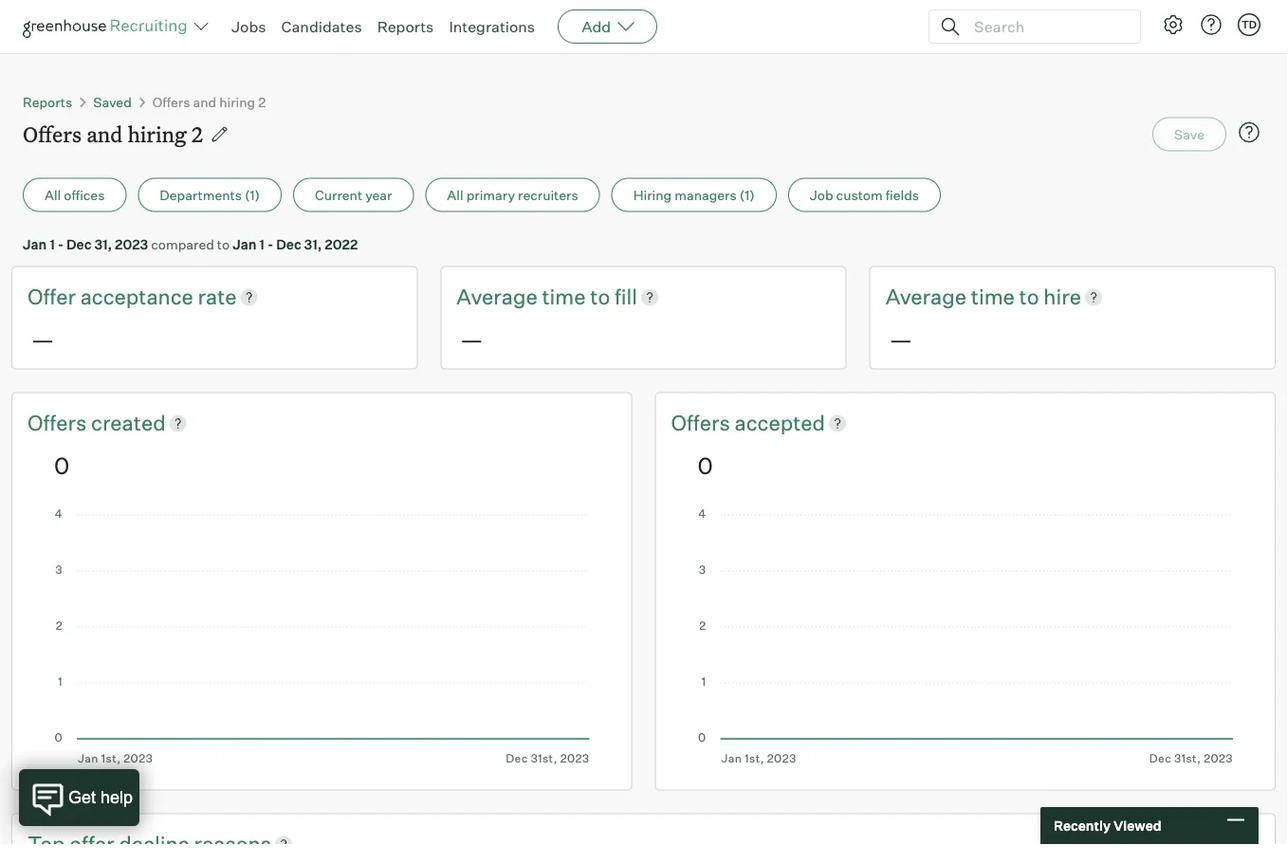 Task type: locate. For each thing, give the bounding box(es) containing it.
2 average time to from the left
[[886, 284, 1044, 310]]

- left 2022
[[267, 236, 273, 253]]

0 horizontal spatial time
[[542, 284, 586, 310]]

(1) inside button
[[740, 186, 755, 203]]

0 horizontal spatial 31,
[[94, 236, 112, 253]]

1 vertical spatial reports link
[[23, 93, 72, 110]]

0 vertical spatial hiring
[[219, 93, 255, 110]]

1 horizontal spatial to
[[590, 284, 610, 310]]

0 horizontal spatial dec
[[66, 236, 91, 253]]

acceptance
[[80, 284, 193, 310]]

1 horizontal spatial dec
[[276, 236, 301, 253]]

1 horizontal spatial 31,
[[304, 236, 322, 253]]

1 horizontal spatial reports link
[[377, 17, 434, 36]]

reports left saved link
[[23, 93, 72, 110]]

3 — from the left
[[889, 325, 912, 354]]

time
[[542, 284, 586, 310], [971, 284, 1015, 310]]

reports link right candidates link
[[377, 17, 434, 36]]

2 all from the left
[[447, 186, 463, 203]]

saved
[[93, 93, 132, 110]]

(1) right departments
[[245, 186, 260, 203]]

2 to link from the left
[[1019, 282, 1044, 311]]

custom
[[836, 186, 883, 203]]

2 offers link from the left
[[671, 408, 735, 437]]

1 horizontal spatial and
[[193, 93, 216, 110]]

all left offices
[[45, 186, 61, 203]]

and down saved
[[86, 120, 123, 148]]

offers and hiring 2
[[152, 93, 266, 110], [23, 120, 203, 148]]

1 vertical spatial and
[[86, 120, 123, 148]]

1 average time to from the left
[[457, 284, 615, 310]]

hiring up edit image
[[219, 93, 255, 110]]

1 horizontal spatial —
[[460, 325, 483, 354]]

average time to for fill
[[457, 284, 615, 310]]

to link
[[590, 282, 615, 311], [1019, 282, 1044, 311]]

time link left fill link
[[542, 282, 590, 311]]

31, left 2022
[[304, 236, 322, 253]]

0 horizontal spatial time link
[[542, 282, 590, 311]]

offers link for accepted
[[671, 408, 735, 437]]

time link
[[542, 282, 590, 311], [971, 282, 1019, 311]]

1 average from the left
[[457, 284, 537, 310]]

all offices
[[45, 186, 105, 203]]

1 0 from the left
[[54, 451, 69, 479]]

1 vertical spatial offers and hiring 2
[[23, 120, 203, 148]]

to left hire
[[1019, 284, 1039, 310]]

all inside button
[[447, 186, 463, 203]]

—
[[31, 325, 54, 354], [460, 325, 483, 354], [889, 325, 912, 354]]

1 xychart image from the left
[[54, 509, 589, 765]]

2 xychart image from the left
[[698, 509, 1233, 765]]

1 offers link from the left
[[28, 408, 91, 437]]

recently
[[1054, 818, 1111, 834]]

-
[[58, 236, 64, 253], [267, 236, 273, 253]]

0 horizontal spatial -
[[58, 236, 64, 253]]

candidates
[[281, 17, 362, 36]]

1 vertical spatial 2
[[191, 120, 203, 148]]

time left hire
[[971, 284, 1015, 310]]

faq image
[[1238, 121, 1260, 144]]

2 average link from the left
[[886, 282, 971, 311]]

1 horizontal spatial average
[[886, 284, 966, 310]]

1 horizontal spatial 2
[[258, 93, 266, 110]]

jan up rate
[[233, 236, 256, 253]]

1 horizontal spatial to link
[[1019, 282, 1044, 311]]

1 horizontal spatial hiring
[[219, 93, 255, 110]]

1 horizontal spatial offers link
[[671, 408, 735, 437]]

jan
[[23, 236, 47, 253], [233, 236, 256, 253]]

acceptance link
[[80, 282, 198, 311]]

average for hire
[[886, 284, 966, 310]]

1 horizontal spatial (1)
[[740, 186, 755, 203]]

1 jan from the left
[[23, 236, 47, 253]]

0 horizontal spatial xychart image
[[54, 509, 589, 765]]

edit image
[[210, 125, 229, 144]]

1 horizontal spatial average link
[[886, 282, 971, 311]]

current year
[[315, 186, 392, 203]]

0 horizontal spatial to
[[217, 236, 230, 253]]

reports link left saved link
[[23, 93, 72, 110]]

jan 1 - dec 31, 2023 compared to jan 1 - dec 31, 2022
[[23, 236, 358, 253]]

all left primary
[[447, 186, 463, 203]]

offer link
[[28, 282, 80, 311]]

dec left 2022
[[276, 236, 301, 253]]

2 — from the left
[[460, 325, 483, 354]]

viewed
[[1113, 818, 1161, 834]]

recently viewed
[[1054, 818, 1161, 834]]

0 horizontal spatial average time to
[[457, 284, 615, 310]]

0 vertical spatial and
[[193, 93, 216, 110]]

offers and hiring 2 down saved
[[23, 120, 203, 148]]

hiring down saved link
[[128, 120, 186, 148]]

0 horizontal spatial to link
[[590, 282, 615, 311]]

2 0 from the left
[[698, 451, 713, 479]]

average for fill
[[457, 284, 537, 310]]

1 horizontal spatial 0
[[698, 451, 713, 479]]

current year button
[[293, 178, 414, 212]]

2 down jobs
[[258, 93, 266, 110]]

0 horizontal spatial jan
[[23, 236, 47, 253]]

1 time from the left
[[542, 284, 586, 310]]

0 horizontal spatial 2
[[191, 120, 203, 148]]

all for all primary recruiters
[[447, 186, 463, 203]]

2 time from the left
[[971, 284, 1015, 310]]

accepted link
[[735, 408, 825, 437]]

0 horizontal spatial reports link
[[23, 93, 72, 110]]

hire link
[[1044, 282, 1081, 311]]

1 time link from the left
[[542, 282, 590, 311]]

average link
[[457, 282, 542, 311], [886, 282, 971, 311]]

jan up offer
[[23, 236, 47, 253]]

to
[[217, 236, 230, 253], [590, 284, 610, 310], [1019, 284, 1039, 310]]

hiring
[[219, 93, 255, 110], [128, 120, 186, 148]]

all primary recruiters button
[[425, 178, 600, 212]]

2 left edit image
[[191, 120, 203, 148]]

departments (1) button
[[138, 178, 282, 212]]

31,
[[94, 236, 112, 253], [304, 236, 322, 253]]

1 horizontal spatial all
[[447, 186, 463, 203]]

1 horizontal spatial jan
[[233, 236, 256, 253]]

all
[[45, 186, 61, 203], [447, 186, 463, 203]]

rate link
[[198, 282, 237, 311]]

1 all from the left
[[45, 186, 61, 203]]

and
[[193, 93, 216, 110], [86, 120, 123, 148]]

1 (1) from the left
[[245, 186, 260, 203]]

current
[[315, 186, 362, 203]]

configure image
[[1162, 13, 1185, 36]]

0
[[54, 451, 69, 479], [698, 451, 713, 479]]

to left fill
[[590, 284, 610, 310]]

average
[[457, 284, 537, 310], [886, 284, 966, 310]]

1 horizontal spatial time link
[[971, 282, 1019, 311]]

2 horizontal spatial to
[[1019, 284, 1039, 310]]

0 horizontal spatial hiring
[[128, 120, 186, 148]]

0 horizontal spatial —
[[31, 325, 54, 354]]

0 for created
[[54, 451, 69, 479]]

1 horizontal spatial 1
[[259, 236, 265, 253]]

0 horizontal spatial reports
[[23, 93, 72, 110]]

1 down the departments (1) 'button'
[[259, 236, 265, 253]]

2 average from the left
[[886, 284, 966, 310]]

dec
[[66, 236, 91, 253], [276, 236, 301, 253]]

0 horizontal spatial 1
[[49, 236, 55, 253]]

(1)
[[245, 186, 260, 203], [740, 186, 755, 203]]

1 horizontal spatial time
[[971, 284, 1015, 310]]

time link left hire link
[[971, 282, 1019, 311]]

2 time link from the left
[[971, 282, 1019, 311]]

offers link
[[28, 408, 91, 437], [671, 408, 735, 437]]

xychart image for accepted
[[698, 509, 1233, 765]]

all inside "button"
[[45, 186, 61, 203]]

0 vertical spatial reports
[[377, 17, 434, 36]]

1 horizontal spatial -
[[267, 236, 273, 253]]

dec down all offices "button"
[[66, 236, 91, 253]]

offers and hiring 2 up edit image
[[152, 93, 266, 110]]

0 horizontal spatial all
[[45, 186, 61, 203]]

2023
[[115, 236, 148, 253]]

2 dec from the left
[[276, 236, 301, 253]]

1 to link from the left
[[590, 282, 615, 311]]

0 horizontal spatial (1)
[[245, 186, 260, 203]]

2 jan from the left
[[233, 236, 256, 253]]

1 up offer
[[49, 236, 55, 253]]

saved link
[[93, 93, 132, 110]]

offers
[[152, 93, 190, 110], [23, 120, 82, 148], [28, 410, 91, 436], [671, 410, 735, 436]]

td button
[[1238, 13, 1260, 36]]

job custom fields button
[[788, 178, 941, 212]]

1 horizontal spatial average time to
[[886, 284, 1044, 310]]

1 horizontal spatial xychart image
[[698, 509, 1233, 765]]

0 vertical spatial reports link
[[377, 17, 434, 36]]

2
[[258, 93, 266, 110], [191, 120, 203, 148]]

(1) right managers on the right top of the page
[[740, 186, 755, 203]]

average time to
[[457, 284, 615, 310], [886, 284, 1044, 310]]

0 horizontal spatial 0
[[54, 451, 69, 479]]

1 vertical spatial reports
[[23, 93, 72, 110]]

2 horizontal spatial —
[[889, 325, 912, 354]]

job custom fields
[[810, 186, 919, 203]]

- down all offices "button"
[[58, 236, 64, 253]]

31, left 2023
[[94, 236, 112, 253]]

0 horizontal spatial and
[[86, 120, 123, 148]]

xychart image
[[54, 509, 589, 765], [698, 509, 1233, 765]]

offer acceptance
[[28, 284, 198, 310]]

time left fill
[[542, 284, 586, 310]]

0 horizontal spatial average link
[[457, 282, 542, 311]]

departments (1)
[[160, 186, 260, 203]]

add
[[582, 17, 611, 36]]

time for hire
[[971, 284, 1015, 310]]

1 horizontal spatial reports
[[377, 17, 434, 36]]

1
[[49, 236, 55, 253], [259, 236, 265, 253]]

fill
[[615, 284, 637, 310]]

0 horizontal spatial average
[[457, 284, 537, 310]]

1 average link from the left
[[457, 282, 542, 311]]

— for fill
[[460, 325, 483, 354]]

0 horizontal spatial offers link
[[28, 408, 91, 437]]

1 31, from the left
[[94, 236, 112, 253]]

2 (1) from the left
[[740, 186, 755, 203]]

and up edit image
[[193, 93, 216, 110]]

all primary recruiters
[[447, 186, 578, 203]]

reports link
[[377, 17, 434, 36], [23, 93, 72, 110]]

reports
[[377, 17, 434, 36], [23, 93, 72, 110]]

offer
[[28, 284, 76, 310]]

to right compared
[[217, 236, 230, 253]]

reports right candidates link
[[377, 17, 434, 36]]



Task type: vqa. For each thing, say whether or not it's contained in the screenshot.
Open to the bottom
no



Task type: describe. For each thing, give the bounding box(es) containing it.
(1) inside 'button'
[[245, 186, 260, 203]]

greenhouse recruiting image
[[23, 15, 193, 38]]

jobs link
[[231, 17, 266, 36]]

2 1 from the left
[[259, 236, 265, 253]]

1 dec from the left
[[66, 236, 91, 253]]

all offices button
[[23, 178, 126, 212]]

time for fill
[[542, 284, 586, 310]]

to link for hire
[[1019, 282, 1044, 311]]

Search text field
[[969, 13, 1123, 40]]

candidates link
[[281, 17, 362, 36]]

1 vertical spatial hiring
[[128, 120, 186, 148]]

primary
[[466, 186, 515, 203]]

offers link for created
[[28, 408, 91, 437]]

2 - from the left
[[267, 236, 273, 253]]

rate
[[198, 284, 237, 310]]

add button
[[558, 9, 657, 44]]

time link for hire
[[971, 282, 1019, 311]]

0 vertical spatial offers and hiring 2
[[152, 93, 266, 110]]

integrations link
[[449, 17, 535, 36]]

created
[[91, 410, 166, 436]]

td
[[1241, 18, 1257, 31]]

integrations
[[449, 17, 535, 36]]

to link for fill
[[590, 282, 615, 311]]

managers
[[675, 186, 737, 203]]

— for hire
[[889, 325, 912, 354]]

td button
[[1234, 9, 1264, 40]]

recruiters
[[518, 186, 578, 203]]

2022
[[325, 236, 358, 253]]

average link for fill
[[457, 282, 542, 311]]

fill link
[[615, 282, 637, 311]]

time link for fill
[[542, 282, 590, 311]]

offers and hiring 2 link
[[152, 93, 266, 110]]

1 1 from the left
[[49, 236, 55, 253]]

departments
[[160, 186, 242, 203]]

to for fill
[[590, 284, 610, 310]]

1 - from the left
[[58, 236, 64, 253]]

accepted
[[735, 410, 825, 436]]

all for all offices
[[45, 186, 61, 203]]

0 for accepted
[[698, 451, 713, 479]]

hire
[[1044, 284, 1081, 310]]

to for hire
[[1019, 284, 1039, 310]]

offices
[[64, 186, 105, 203]]

job
[[810, 186, 833, 203]]

year
[[365, 186, 392, 203]]

hiring
[[633, 186, 672, 203]]

created link
[[91, 408, 166, 437]]

hiring managers (1)
[[633, 186, 755, 203]]

compared
[[151, 236, 214, 253]]

xychart image for created
[[54, 509, 589, 765]]

2 31, from the left
[[304, 236, 322, 253]]

0 vertical spatial 2
[[258, 93, 266, 110]]

fields
[[886, 186, 919, 203]]

average link for hire
[[886, 282, 971, 311]]

1 — from the left
[[31, 325, 54, 354]]

average time to for hire
[[886, 284, 1044, 310]]

jobs
[[231, 17, 266, 36]]

hiring managers (1) button
[[611, 178, 777, 212]]



